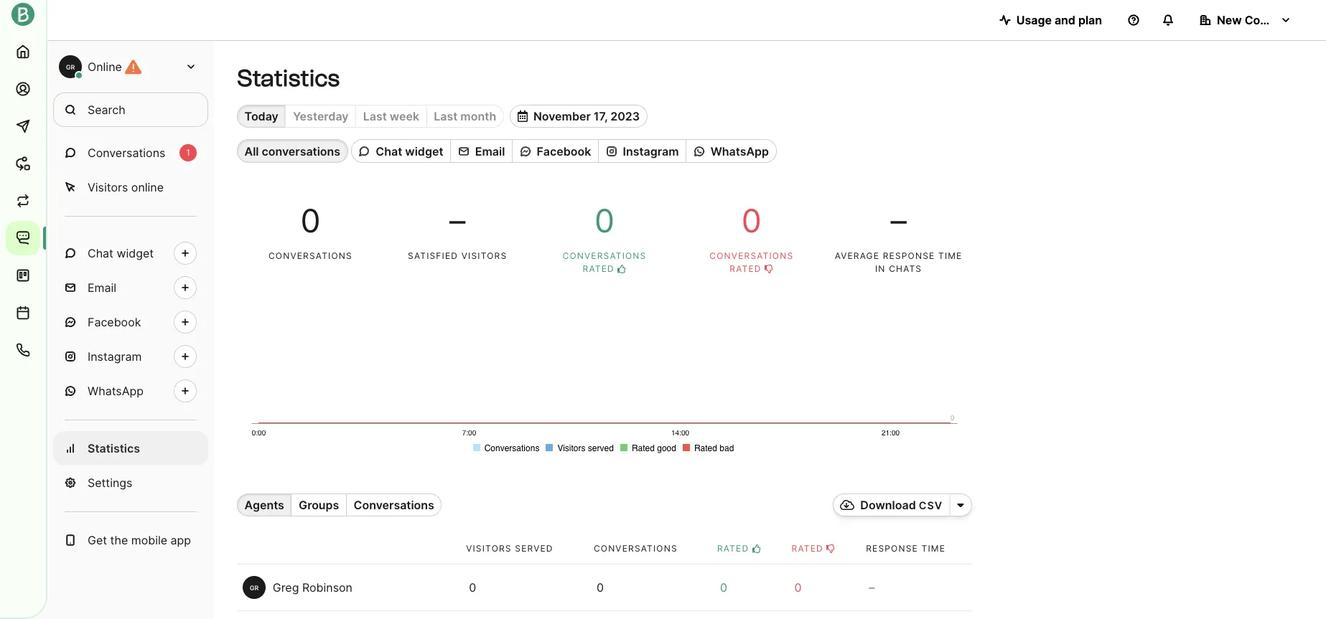 Task type: locate. For each thing, give the bounding box(es) containing it.
chat widget inside the chat widget link
[[88, 246, 154, 261]]

mobile
[[131, 534, 167, 548]]

greg robinson
[[273, 581, 353, 596]]

visitors online
[[88, 180, 164, 195]]

time
[[939, 251, 963, 261], [922, 544, 946, 555]]

statistics
[[237, 65, 340, 92], [88, 442, 140, 456]]

0 horizontal spatial gr
[[66, 63, 75, 71]]

whatsapp button
[[686, 140, 777, 163]]

1 horizontal spatial facebook
[[537, 144, 591, 158]]

company
[[1245, 13, 1298, 27]]

1 horizontal spatial gr
[[250, 585, 259, 593]]

plan
[[1079, 13, 1103, 27]]

2 vertical spatial conversations
[[594, 544, 678, 555]]

1 horizontal spatial instagram
[[623, 144, 679, 158]]

chat widget
[[376, 144, 444, 158], [88, 246, 154, 261]]

instagram down 2023 at the top left
[[623, 144, 679, 158]]

online
[[88, 60, 122, 74]]

groups button
[[291, 494, 346, 518]]

0 vertical spatial widget
[[405, 144, 444, 158]]

0 horizontal spatial instagram
[[88, 350, 142, 364]]

17,
[[594, 109, 608, 124]]

widget left email button
[[405, 144, 444, 158]]

0 vertical spatial chat widget
[[376, 144, 444, 158]]

1 horizontal spatial conversations rated
[[710, 251, 794, 274]]

facebook up instagram link
[[88, 315, 141, 330]]

1 vertical spatial chat widget
[[88, 246, 154, 261]]

1 vertical spatial statistics
[[88, 442, 140, 456]]

good image
[[618, 265, 627, 274], [753, 545, 761, 554]]

visitors
[[88, 180, 128, 195], [466, 544, 512, 555]]

gr left online
[[66, 63, 75, 71]]

1 horizontal spatial statistics
[[237, 65, 340, 92]]

0 vertical spatial good image
[[618, 265, 627, 274]]

1 horizontal spatial chat widget
[[376, 144, 444, 158]]

visitors left "online"
[[88, 180, 128, 195]]

chat inside the chat widget link
[[88, 246, 113, 261]]

0 vertical spatial conversations
[[88, 146, 165, 160]]

0 vertical spatial email
[[475, 144, 505, 158]]

new company button
[[1189, 6, 1304, 34]]

0 vertical spatial gr
[[66, 63, 75, 71]]

1 vertical spatial time
[[922, 544, 946, 555]]

1 vertical spatial email
[[88, 281, 116, 295]]

0
[[301, 202, 321, 241], [595, 202, 615, 241], [742, 202, 762, 241], [469, 581, 476, 596], [597, 581, 604, 596], [721, 581, 728, 596], [795, 581, 802, 596]]

– up the response
[[891, 202, 907, 241]]

– down response
[[869, 581, 875, 596]]

2 horizontal spatial –
[[891, 202, 907, 241]]

email
[[475, 144, 505, 158], [88, 281, 116, 295]]

1 vertical spatial conversations
[[354, 499, 435, 513]]

0 horizontal spatial visitors
[[88, 180, 128, 195]]

visitors
[[462, 251, 507, 261]]

0 vertical spatial time
[[939, 251, 963, 261]]

1 vertical spatial gr
[[250, 585, 259, 593]]

1 vertical spatial chat
[[88, 246, 113, 261]]

1 vertical spatial good image
[[753, 545, 761, 554]]

agents
[[245, 499, 284, 513]]

0 vertical spatial chat
[[376, 144, 403, 158]]

search link
[[53, 93, 208, 127]]

0 horizontal spatial widget
[[117, 246, 154, 261]]

conversations
[[262, 144, 341, 158], [269, 251, 353, 261], [563, 251, 647, 261], [710, 251, 794, 261]]

facebook down november
[[537, 144, 591, 158]]

november 17, 2023 button
[[510, 105, 648, 128]]

conversations inside button
[[354, 499, 435, 513]]

0 horizontal spatial conversations
[[88, 146, 165, 160]]

0 vertical spatial facebook
[[537, 144, 591, 158]]

conversations
[[88, 146, 165, 160], [354, 499, 435, 513], [594, 544, 678, 555]]

chat
[[376, 144, 403, 158], [88, 246, 113, 261]]

get the mobile app
[[88, 534, 191, 548]]

1 vertical spatial widget
[[117, 246, 154, 261]]

widget
[[405, 144, 444, 158], [117, 246, 154, 261]]

email inside email button
[[475, 144, 505, 158]]

statistics up today
[[237, 65, 340, 92]]

facebook
[[537, 144, 591, 158], [88, 315, 141, 330]]

statistics up the settings
[[88, 442, 140, 456]]

average response time in chats
[[835, 251, 963, 274]]

gr
[[66, 63, 75, 71], [250, 585, 259, 593]]

app
[[171, 534, 191, 548]]

the
[[110, 534, 128, 548]]

email left facebook button
[[475, 144, 505, 158]]

0 horizontal spatial bad image
[[765, 265, 774, 274]]

instagram link
[[53, 340, 208, 374]]

chat widget left email button
[[376, 144, 444, 158]]

chat widget inside chat widget button
[[376, 144, 444, 158]]

served
[[515, 544, 554, 555]]

satisfied visitors
[[408, 251, 507, 261]]

gr left greg
[[250, 585, 259, 593]]

gr for greg robinson
[[250, 585, 259, 593]]

0 horizontal spatial good image
[[618, 265, 627, 274]]

1 vertical spatial visitors
[[466, 544, 512, 555]]

in
[[876, 264, 886, 274]]

response
[[883, 251, 936, 261]]

1 horizontal spatial whatsapp
[[711, 144, 769, 158]]

0 horizontal spatial chat
[[88, 246, 113, 261]]

– for response
[[891, 202, 907, 241]]

0 vertical spatial bad image
[[765, 265, 774, 274]]

0 horizontal spatial statistics
[[88, 442, 140, 456]]

0 horizontal spatial facebook
[[88, 315, 141, 330]]

– up satisfied visitors
[[450, 202, 466, 241]]

usage
[[1017, 13, 1052, 27]]

time right response
[[922, 544, 946, 555]]

greg
[[273, 581, 299, 596]]

visitors left served
[[466, 544, 512, 555]]

today
[[245, 109, 279, 124]]

bad image
[[765, 265, 774, 274], [827, 545, 836, 554]]

–
[[450, 202, 466, 241], [891, 202, 907, 241], [869, 581, 875, 596]]

1 horizontal spatial email
[[475, 144, 505, 158]]

email up facebook link
[[88, 281, 116, 295]]

instagram
[[623, 144, 679, 158], [88, 350, 142, 364]]

1 horizontal spatial conversations
[[354, 499, 435, 513]]

widget up email link
[[117, 246, 154, 261]]

1 horizontal spatial good image
[[753, 545, 761, 554]]

0 horizontal spatial –
[[450, 202, 466, 241]]

0 horizontal spatial conversations rated
[[563, 251, 647, 274]]

november 17, 2023
[[534, 109, 640, 124]]

conversations rated
[[563, 251, 647, 274], [710, 251, 794, 274]]

instagram up 'whatsapp' link
[[88, 350, 142, 364]]

1 vertical spatial whatsapp
[[88, 384, 144, 399]]

0 vertical spatial whatsapp
[[711, 144, 769, 158]]

1 horizontal spatial visitors
[[466, 544, 512, 555]]

facebook link
[[53, 305, 208, 340]]

online
[[131, 180, 164, 195]]

0 horizontal spatial chat widget
[[88, 246, 154, 261]]

1 horizontal spatial bad image
[[827, 545, 836, 554]]

visitors for visitors served
[[466, 544, 512, 555]]

0 vertical spatial visitors
[[88, 180, 128, 195]]

download
[[861, 499, 917, 513]]

search
[[88, 103, 125, 117]]

settings link
[[53, 466, 208, 501]]

1 horizontal spatial widget
[[405, 144, 444, 158]]

rated
[[583, 264, 615, 274], [730, 264, 762, 274], [718, 544, 749, 555], [792, 544, 824, 555]]

statistics link
[[53, 432, 208, 466]]

0 horizontal spatial email
[[88, 281, 116, 295]]

all
[[245, 144, 259, 158]]

1 vertical spatial facebook
[[88, 315, 141, 330]]

chat widget up email link
[[88, 246, 154, 261]]

1 horizontal spatial chat
[[376, 144, 403, 158]]

get
[[88, 534, 107, 548]]

2 horizontal spatial conversations
[[594, 544, 678, 555]]

– for visitors
[[450, 202, 466, 241]]

0 vertical spatial instagram
[[623, 144, 679, 158]]

time right the response
[[939, 251, 963, 261]]

whatsapp
[[711, 144, 769, 158], [88, 384, 144, 399]]



Task type: vqa. For each thing, say whether or not it's contained in the screenshot.
solo icon
yes



Task type: describe. For each thing, give the bounding box(es) containing it.
whatsapp inside button
[[711, 144, 769, 158]]

conversations inside button
[[262, 144, 341, 158]]

new
[[1218, 13, 1243, 27]]

gr for online
[[66, 63, 75, 71]]

chat widget button
[[351, 140, 451, 163]]

conversations button
[[346, 494, 442, 518]]

chat inside chat widget button
[[376, 144, 403, 158]]

1 conversations rated from the left
[[563, 251, 647, 274]]

visitors for visitors online
[[88, 180, 128, 195]]

1 horizontal spatial –
[[869, 581, 875, 596]]

1
[[186, 147, 190, 158]]

satisfied
[[408, 251, 458, 261]]

email inside email link
[[88, 281, 116, 295]]

today button
[[237, 105, 285, 128]]

email button
[[451, 140, 512, 163]]

visitors served
[[466, 544, 554, 555]]

1 vertical spatial instagram
[[88, 350, 142, 364]]

solo image
[[958, 500, 965, 512]]

all conversations
[[245, 144, 341, 158]]

robinson
[[302, 581, 353, 596]]

2023
[[611, 109, 640, 124]]

facebook button
[[512, 140, 598, 163]]

usage and plan button
[[988, 6, 1114, 34]]

facebook inside button
[[537, 144, 591, 158]]

download csv
[[861, 499, 943, 513]]

0 horizontal spatial whatsapp
[[88, 384, 144, 399]]

1 vertical spatial bad image
[[827, 545, 836, 554]]

settings
[[88, 476, 132, 491]]

0 vertical spatial statistics
[[237, 65, 340, 92]]

groups
[[299, 499, 339, 513]]

response
[[867, 544, 919, 555]]

whatsapp link
[[53, 374, 208, 409]]

time inside average response time in chats
[[939, 251, 963, 261]]

and
[[1055, 13, 1076, 27]]

csv
[[919, 500, 943, 512]]

response time
[[867, 544, 946, 555]]

get the mobile app link
[[53, 524, 208, 558]]

widget inside button
[[405, 144, 444, 158]]

average
[[835, 251, 880, 261]]

instagram inside button
[[623, 144, 679, 158]]

visitors online link
[[53, 170, 208, 205]]

2 conversations rated from the left
[[710, 251, 794, 274]]

november
[[534, 109, 591, 124]]

agents button
[[237, 494, 291, 518]]

instagram button
[[598, 140, 686, 163]]

chat widget link
[[53, 236, 208, 271]]

email link
[[53, 271, 208, 305]]

new company
[[1218, 13, 1298, 27]]

all conversations button
[[237, 140, 348, 163]]

chats
[[889, 264, 923, 274]]

usage and plan
[[1017, 13, 1103, 27]]



